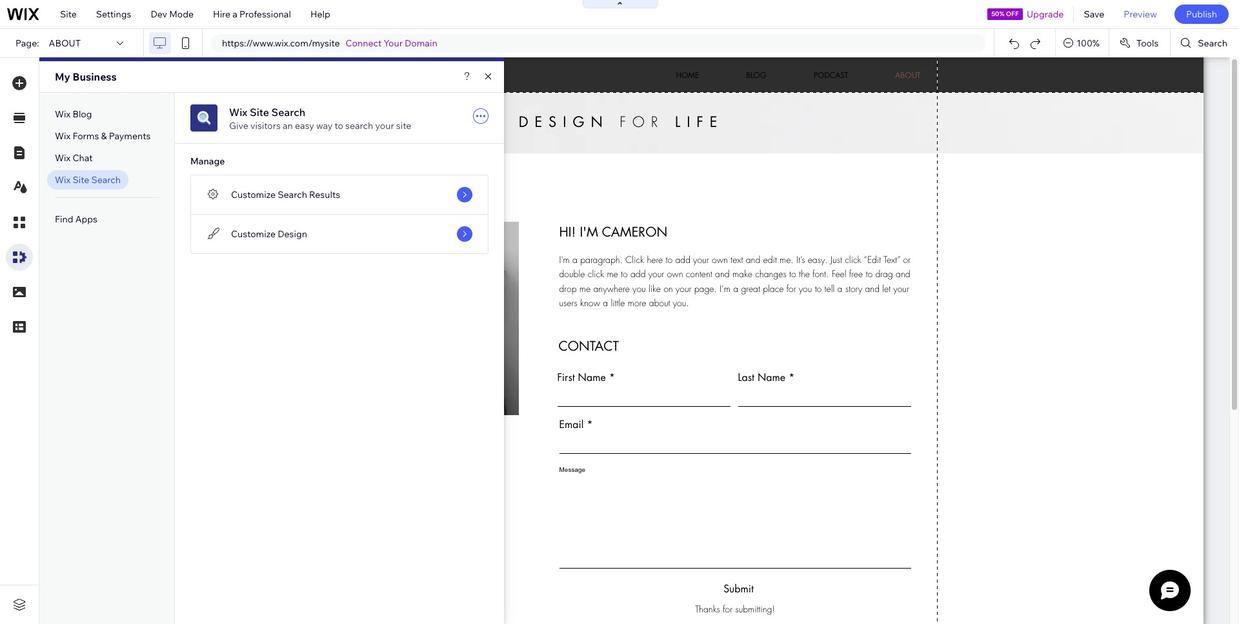 Task type: locate. For each thing, give the bounding box(es) containing it.
site up visitors
[[250, 106, 269, 119]]

customize for customize search results
[[231, 189, 276, 201]]

connect
[[346, 37, 382, 49]]

wix left blog
[[55, 108, 71, 120]]

2 customize from the top
[[231, 228, 276, 240]]

search inside button
[[1198, 37, 1227, 49]]

0 vertical spatial site
[[60, 8, 77, 20]]

wix chat
[[55, 152, 93, 164]]

wix left forms
[[55, 130, 71, 142]]

wix inside wix site search give visitors an easy way to search your site
[[229, 106, 247, 119]]

site inside wix site search give visitors an easy way to search your site
[[250, 106, 269, 119]]

professional
[[239, 8, 291, 20]]

hire
[[213, 8, 230, 20]]

customize
[[231, 189, 276, 201], [231, 228, 276, 240]]

customize search results
[[231, 189, 340, 201]]

wix for wix chat
[[55, 152, 71, 164]]

&
[[101, 130, 107, 142]]

customize up customize design
[[231, 189, 276, 201]]

dev
[[151, 8, 167, 20]]

1 vertical spatial site
[[250, 106, 269, 119]]

upgrade
[[1027, 8, 1064, 20]]

2 vertical spatial site
[[73, 174, 89, 186]]

site down chat
[[73, 174, 89, 186]]

a
[[233, 8, 237, 20]]

hire a professional
[[213, 8, 291, 20]]

0 vertical spatial customize
[[231, 189, 276, 201]]

about
[[49, 37, 81, 49]]

https://www.wix.com/mysite
[[222, 37, 340, 49]]

1 vertical spatial customize
[[231, 228, 276, 240]]

wix forms & payments
[[55, 130, 151, 142]]

wix site search
[[55, 174, 121, 186]]

customize left design
[[231, 228, 276, 240]]

search up an
[[271, 106, 305, 119]]

site for wix site search
[[73, 174, 89, 186]]

my
[[55, 70, 70, 83]]

apps
[[75, 214, 97, 225]]

wix up give
[[229, 106, 247, 119]]

results
[[309, 189, 340, 201]]

give
[[229, 120, 248, 132]]

wix site search image
[[190, 105, 217, 132]]

wix for wix forms & payments
[[55, 130, 71, 142]]

search
[[345, 120, 373, 132]]

wix left chat
[[55, 152, 71, 164]]

https://www.wix.com/mysite connect your domain
[[222, 37, 437, 49]]

search down publish button
[[1198, 37, 1227, 49]]

wix
[[229, 106, 247, 119], [55, 108, 71, 120], [55, 130, 71, 142], [55, 152, 71, 164], [55, 174, 71, 186]]

off
[[1006, 10, 1019, 18]]

save
[[1084, 8, 1104, 20]]

site up about
[[60, 8, 77, 20]]

1 customize from the top
[[231, 189, 276, 201]]

find
[[55, 214, 73, 225]]

50%
[[991, 10, 1005, 18]]

site
[[396, 120, 411, 132]]

wix down wix chat
[[55, 174, 71, 186]]

mode
[[169, 8, 194, 20]]

site
[[60, 8, 77, 20], [250, 106, 269, 119], [73, 174, 89, 186]]

search
[[1198, 37, 1227, 49], [271, 106, 305, 119], [91, 174, 121, 186], [278, 189, 307, 201]]

settings
[[96, 8, 131, 20]]

payments
[[109, 130, 151, 142]]

publish
[[1186, 8, 1217, 20]]

tools button
[[1109, 29, 1170, 57]]

your
[[375, 120, 394, 132]]



Task type: describe. For each thing, give the bounding box(es) containing it.
find apps
[[55, 214, 97, 225]]

an
[[283, 120, 293, 132]]

wix site search give visitors an easy way to search your site
[[229, 106, 411, 132]]

wix for wix blog
[[55, 108, 71, 120]]

tools
[[1136, 37, 1159, 49]]

visitors
[[250, 120, 281, 132]]

forms
[[73, 130, 99, 142]]

business
[[73, 70, 117, 83]]

100%
[[1077, 37, 1100, 49]]

easy
[[295, 120, 314, 132]]

domain
[[405, 37, 437, 49]]

preview button
[[1114, 0, 1167, 28]]

search button
[[1171, 29, 1239, 57]]

search inside wix site search give visitors an easy way to search your site
[[271, 106, 305, 119]]

save button
[[1074, 0, 1114, 28]]

100% button
[[1056, 29, 1109, 57]]

customize design
[[231, 228, 307, 240]]

customize for customize design
[[231, 228, 276, 240]]

way
[[316, 120, 333, 132]]

preview
[[1124, 8, 1157, 20]]

your
[[384, 37, 403, 49]]

wix for wix site search give visitors an easy way to search your site
[[229, 106, 247, 119]]

dev mode
[[151, 8, 194, 20]]

manage
[[190, 156, 225, 167]]

to
[[335, 120, 343, 132]]

search down chat
[[91, 174, 121, 186]]

search left results
[[278, 189, 307, 201]]

my business
[[55, 70, 117, 83]]

design
[[278, 228, 307, 240]]

chat
[[73, 152, 93, 164]]

wix for wix site search
[[55, 174, 71, 186]]

site for wix site search give visitors an easy way to search your site
[[250, 106, 269, 119]]

wix blog
[[55, 108, 92, 120]]

blog
[[73, 108, 92, 120]]

50% off
[[991, 10, 1019, 18]]

publish button
[[1174, 5, 1229, 24]]

help
[[310, 8, 330, 20]]



Task type: vqa. For each thing, say whether or not it's contained in the screenshot.
"This"
no



